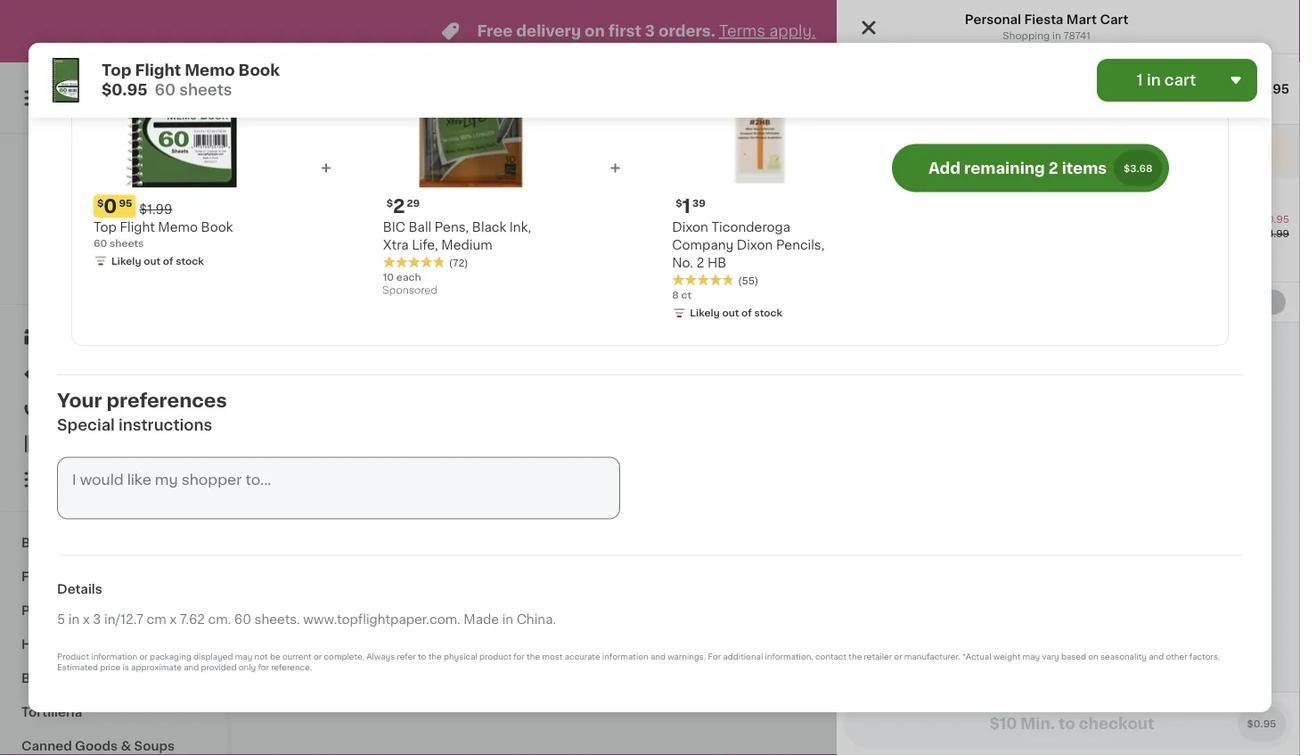 Task type: vqa. For each thing, say whether or not it's contained in the screenshot.
Berry to the top
no



Task type: describe. For each thing, give the bounding box(es) containing it.
canned goods & soups
[[21, 740, 175, 753]]

1 horizontal spatial likely
[[690, 308, 720, 318]]

2 the from the left
[[527, 653, 540, 661]]

refer
[[397, 653, 416, 661]]

0 horizontal spatial mart
[[120, 240, 150, 252]]

2 horizontal spatial for
[[1016, 145, 1034, 158]]

60 inside top flight memo book $0.95 60 sheets
[[155, 82, 176, 98]]

in right made
[[503, 614, 514, 626]]

memo for sheets
[[158, 221, 198, 233]]

instructions
[[119, 418, 213, 433]]

special instructions
[[57, 418, 213, 433]]

60 inside top flight memo book 60 sheets
[[94, 238, 107, 248]]

$ for 0
[[97, 198, 104, 208]]

buy it again
[[50, 402, 125, 415]]

I would like my shopper to... text field
[[57, 457, 621, 520]]

fiesta mart logo image
[[74, 155, 153, 234]]

12:30-
[[1092, 91, 1134, 104]]

it
[[78, 402, 87, 415]]

goods
[[75, 740, 118, 753]]

1 in cart field
[[1098, 59, 1258, 102]]

dixon ticonderoga company dixon pencils, no. 2 hb
[[673, 221, 825, 269]]

delivery
[[517, 24, 581, 39]]

additional
[[724, 653, 763, 661]]

limited time offer region
[[0, 0, 1262, 62]]

1 ct button
[[1205, 215, 1238, 243]]

for
[[708, 653, 721, 661]]

warnings.
[[668, 653, 706, 661]]

sponsored badge image
[[383, 286, 437, 296]]

top for top flight memo book 60 sheets
[[94, 221, 117, 233]]

manufacturer.
[[905, 653, 961, 661]]

your preferences
[[57, 391, 227, 410]]

$ for 1
[[676, 198, 683, 208]]

$1.99 inside "$0.95 $1.99"
[[1264, 229, 1290, 239]]

contact
[[816, 653, 847, 661]]

cm.
[[208, 614, 231, 626]]

tortilleria link
[[11, 695, 217, 729]]

health care link
[[11, 628, 217, 662]]

100% satisfaction guarantee button
[[28, 273, 200, 291]]

pens,
[[435, 221, 469, 233]]

add remaining 2 items
[[929, 160, 1108, 175]]

gift
[[73, 605, 97, 617]]

$0.95 original price: $1.99 element for product group containing 0
[[94, 195, 269, 218]]

tortilleria
[[21, 706, 82, 719]]

replacement
[[931, 145, 1013, 158]]

$0.95 inside top flight memo book $0.95 60 sheets
[[102, 82, 148, 98]]

delivery by 12:30-1:00pm
[[1010, 91, 1185, 104]]

beer
[[21, 672, 52, 685]]

2 may from the left
[[1023, 653, 1041, 661]]

3 inside "limited time offer" region
[[645, 24, 655, 39]]

10 each
[[383, 272, 422, 282]]

1 horizontal spatial of
[[742, 308, 752, 318]]

(55)
[[739, 276, 759, 286]]

in inside field
[[1147, 73, 1161, 88]]

flight for sheets
[[120, 221, 155, 233]]

party & gift supplies
[[21, 605, 156, 617]]

current
[[283, 653, 312, 661]]

orders.
[[659, 24, 716, 39]]

product group
[[837, 178, 1301, 282]]

beer & cider link
[[11, 662, 217, 695]]

1 or from the left
[[139, 653, 148, 661]]

in/12.7
[[104, 614, 144, 626]]

bic ball pens, black ink, xtra life, medium
[[383, 221, 532, 251]]

1 horizontal spatial and
[[651, 653, 666, 661]]

39
[[693, 198, 706, 208]]

0 horizontal spatial dixon
[[673, 221, 709, 233]]

$1.99 inside product group
[[139, 203, 172, 215]]

29
[[407, 198, 420, 208]]

service type group
[[685, 80, 843, 116]]

(72)
[[449, 258, 469, 268]]

information,
[[765, 653, 814, 661]]

0 vertical spatial of
[[1208, 145, 1221, 158]]

medium
[[442, 239, 493, 251]]

that
[[1094, 145, 1120, 158]]

frozen link
[[11, 560, 217, 594]]

deals
[[50, 366, 87, 379]]

2 horizontal spatial sheets
[[283, 517, 318, 527]]

3 or from the left
[[895, 653, 903, 661]]

buy it again link
[[11, 391, 217, 426]]

health
[[21, 638, 64, 651]]

delivery by 12:30-1:00pm link
[[981, 87, 1185, 109]]

product
[[57, 653, 89, 661]]

1 for 1 ct
[[1211, 223, 1216, 235]]

other
[[1167, 653, 1188, 661]]

choose
[[878, 145, 928, 158]]

2 horizontal spatial and
[[1149, 653, 1165, 661]]

0 vertical spatial 2
[[1049, 160, 1059, 175]]

fiesta mart link
[[74, 155, 153, 255]]

of inside product group
[[163, 256, 173, 266]]

likely inside product group
[[111, 256, 141, 266]]

1 vertical spatial likely out of stock
[[690, 308, 783, 318]]

$0.95 for $0.95
[[1253, 83, 1290, 95]]

cart
[[1165, 73, 1197, 88]]

approximate
[[131, 664, 182, 672]]

instacart logo image
[[61, 87, 168, 109]]

soups
[[134, 740, 175, 753]]

product information or packaging displayed may not be current or complete. always refer to the physical product for the most accurate information and warnings. for additional information, contact the retailer or manufacturer. *actual weight may vary based on seasonality and other factors. estimated price is approximate and provided only for reference.
[[57, 653, 1221, 672]]

www.topflightpaper.com.
[[303, 614, 461, 626]]

company
[[673, 239, 734, 251]]

top flight memo book 60 sheets
[[94, 221, 233, 248]]

apply.
[[770, 24, 816, 39]]

on inside product information or packaging displayed may not be current or complete. always refer to the physical product for the most accurate information and warnings. for additional information, contact the retailer or manufacturer. *actual weight may vary based on seasonality and other factors. estimated price is approximate and provided only for reference.
[[1089, 653, 1099, 661]]

all stores link
[[61, 73, 235, 123]]

1:00pm
[[1134, 91, 1185, 104]]

$ up the 60 sheets
[[271, 477, 278, 487]]

8 ct
[[673, 290, 692, 300]]

canned
[[21, 740, 72, 753]]

book for top flight memo book 60 sheets
[[201, 221, 233, 233]]

10
[[383, 272, 394, 282]]

all
[[187, 94, 200, 104]]

each
[[397, 272, 422, 282]]

china.
[[517, 614, 556, 626]]

is
[[123, 664, 129, 672]]

stores
[[202, 94, 234, 104]]

price
[[100, 664, 121, 672]]



Task type: locate. For each thing, give the bounding box(es) containing it.
shop link
[[11, 319, 217, 355]]

remove top flight memo book image
[[136, 23, 157, 44]]

likely out of stock
[[111, 256, 204, 266], [690, 308, 783, 318]]

packaging
[[150, 653, 192, 661]]

top up instacart logo
[[102, 63, 132, 78]]

1 vertical spatial dixon
[[737, 239, 773, 251]]

black
[[472, 221, 507, 233]]

2 vertical spatial of
[[742, 308, 752, 318]]

likely out of stock inside product group
[[111, 256, 204, 266]]

are
[[1123, 145, 1144, 158]]

out
[[1183, 145, 1205, 158], [144, 256, 161, 266], [723, 308, 740, 318]]

0 horizontal spatial out
[[144, 256, 161, 266]]

for up add remaining 2 items
[[1016, 145, 1034, 158]]

items down choose replacement for all items that are likely out of stock
[[1063, 160, 1108, 175]]

retailer
[[864, 653, 893, 661]]

None search field
[[255, 73, 661, 123]]

0 horizontal spatial for
[[258, 664, 269, 672]]

$0.95 original price: $1.99 element
[[94, 195, 269, 218], [267, 474, 422, 497]]

top inside top flight memo book $0.95 60 sheets
[[102, 63, 132, 78]]

1 x from the left
[[83, 614, 90, 626]]

sheets inside top flight memo book $0.95 60 sheets
[[179, 82, 232, 98]]

x up care
[[83, 614, 90, 626]]

or right the current
[[314, 653, 322, 661]]

$0.95 original price: $1.99 element up the 60 sheets
[[267, 474, 422, 497]]

1 vertical spatial of
[[163, 256, 173, 266]]

shopping
[[1003, 31, 1051, 41]]

0 vertical spatial likely
[[111, 256, 141, 266]]

product group containing $
[[267, 312, 422, 550]]

seasonality
[[1101, 653, 1147, 661]]

1 vertical spatial 3
[[93, 614, 101, 626]]

$ for 2
[[387, 198, 393, 208]]

100%
[[46, 279, 73, 288]]

1 in cart
[[1137, 73, 1197, 88]]

2 information from the left
[[603, 653, 649, 661]]

1 vertical spatial fiesta
[[77, 240, 117, 252]]

2 horizontal spatial of
[[1208, 145, 1221, 158]]

& for beer
[[55, 672, 65, 685]]

0 vertical spatial mart
[[1067, 13, 1098, 26]]

2 horizontal spatial the
[[849, 653, 862, 661]]

0 horizontal spatial fiesta
[[77, 240, 117, 252]]

and left warnings.
[[651, 653, 666, 661]]

flight for 60
[[135, 63, 181, 78]]

items right all
[[1055, 145, 1091, 158]]

top inside top flight memo book 60 sheets
[[94, 221, 117, 233]]

$ inside $ 2 29
[[387, 198, 393, 208]]

0 horizontal spatial ct
[[682, 290, 692, 300]]

1 horizontal spatial sheets
[[179, 82, 232, 98]]

baby
[[21, 537, 55, 549]]

party & gift supplies link
[[11, 594, 217, 628]]

likely out of stock up guarantee
[[111, 256, 204, 266]]

beer & cider
[[21, 672, 103, 685]]

book
[[239, 63, 280, 78], [201, 221, 233, 233]]

mart inside personal fiesta mart cart shopping in 78741
[[1067, 13, 1098, 26]]

1 horizontal spatial for
[[514, 653, 525, 661]]

first
[[609, 24, 642, 39]]

1 horizontal spatial the
[[527, 653, 540, 661]]

1 vertical spatial mart
[[120, 240, 150, 252]]

& inside canned goods & soups link
[[121, 740, 131, 753]]

dixon
[[673, 221, 709, 233], [737, 239, 773, 251]]

flight inside top flight memo book $0.95 60 sheets
[[135, 63, 181, 78]]

likely out of stock down '(55)'
[[690, 308, 783, 318]]

$0.95 for $0.95 $1.99
[[1262, 214, 1290, 224]]

accurate
[[565, 653, 601, 661]]

$0.95 inside product group
[[1262, 214, 1290, 224]]

flight
[[135, 63, 181, 78], [120, 221, 155, 233]]

cider
[[68, 672, 103, 685]]

special
[[57, 418, 115, 433]]

1 for 1
[[1254, 92, 1259, 104]]

displayed
[[194, 653, 233, 661]]

top up fiesta mart
[[94, 221, 117, 233]]

complete.
[[324, 653, 365, 661]]

dixon down $ 1 39
[[673, 221, 709, 233]]

0 horizontal spatial and
[[184, 664, 199, 672]]

0 horizontal spatial on
[[585, 24, 605, 39]]

ct left "$0.95 $1.99" at top right
[[1219, 223, 1232, 235]]

2 vertical spatial out
[[723, 308, 740, 318]]

buy
[[50, 402, 75, 415]]

0 horizontal spatial book
[[201, 221, 233, 233]]

1 button
[[1206, 77, 1279, 119]]

0 vertical spatial likely out of stock
[[111, 256, 204, 266]]

1 inside "button"
[[1254, 92, 1259, 104]]

& left "soups"
[[121, 740, 131, 753]]

ct inside button
[[1219, 223, 1232, 235]]

1 vertical spatial $0.95 original price: $1.99 element
[[267, 474, 422, 497]]

$0.95 original price: $1.99 element containing $
[[267, 474, 422, 497]]

5 in x 3 in/12.7 cm x 7.62 cm. 60 sheets. www.topflightpaper.com. made in china.
[[57, 614, 556, 626]]

1 vertical spatial likely
[[690, 308, 720, 318]]

2 horizontal spatial out
[[1183, 145, 1205, 158]]

2 x from the left
[[170, 614, 177, 626]]

1 vertical spatial flight
[[120, 221, 155, 233]]

the
[[429, 653, 442, 661], [527, 653, 540, 661], [849, 653, 862, 661]]

ct for 8 ct
[[682, 290, 692, 300]]

0 vertical spatial &
[[59, 605, 70, 617]]

information right accurate
[[603, 653, 649, 661]]

may
[[235, 653, 253, 661], [1023, 653, 1041, 661]]

0 vertical spatial items
[[1055, 145, 1091, 158]]

2 down all
[[1049, 160, 1059, 175]]

on inside "limited time offer" region
[[585, 24, 605, 39]]

fiesta up everyday store prices
[[77, 240, 117, 252]]

1 horizontal spatial x
[[170, 614, 177, 626]]

factors.
[[1190, 653, 1221, 661]]

details
[[57, 583, 102, 596]]

0 horizontal spatial x
[[83, 614, 90, 626]]

product group containing 2
[[383, 12, 559, 301]]

supplies down frozen link
[[100, 605, 156, 617]]

increment quantity of top flight memo book image
[[237, 23, 259, 44]]

2 left the hb at the top of page
[[697, 256, 705, 269]]

$1.99 up top flight memo book 60 sheets
[[139, 203, 172, 215]]

1 horizontal spatial mart
[[1067, 13, 1098, 26]]

fiesta up the shopping
[[1025, 13, 1064, 26]]

$1.99
[[139, 203, 172, 215], [1264, 229, 1290, 239]]

60
[[155, 82, 176, 98], [94, 238, 107, 248], [267, 517, 281, 527], [234, 614, 251, 626]]

on right based
[[1089, 653, 1099, 661]]

1 inside field
[[1137, 73, 1144, 88]]

1 vertical spatial out
[[144, 256, 161, 266]]

0 vertical spatial ct
[[1219, 223, 1232, 235]]

for right product
[[514, 653, 525, 661]]

flight down 95
[[120, 221, 155, 233]]

2 vertical spatial &
[[121, 740, 131, 753]]

0 vertical spatial 3
[[645, 24, 655, 39]]

in right 5
[[68, 614, 80, 626]]

1 horizontal spatial likely out of stock
[[690, 308, 783, 318]]

fiesta inside personal fiesta mart cart shopping in 78741
[[1025, 13, 1064, 26]]

2 vertical spatial sheets
[[283, 517, 318, 527]]

0 vertical spatial out
[[1183, 145, 1205, 158]]

out inside product group
[[144, 256, 161, 266]]

1 horizontal spatial dixon
[[737, 239, 773, 251]]

no.
[[673, 256, 694, 269]]

terms
[[719, 24, 766, 39]]

stock down 1 "button"
[[1224, 145, 1260, 158]]

xtra
[[383, 239, 409, 251]]

2 inside dixon ticonderoga company dixon pencils, no. 2 hb
[[697, 256, 705, 269]]

top for top flight memo book $0.95 60 sheets
[[102, 63, 132, 78]]

7.62
[[180, 614, 205, 626]]

$ 0 95
[[97, 197, 132, 216]]

1 horizontal spatial $1.99
[[1264, 229, 1290, 239]]

book for top flight memo book $0.95 60 sheets
[[239, 63, 280, 78]]

flight down the remove top flight memo book image
[[135, 63, 181, 78]]

mart up the 'prices'
[[120, 240, 150, 252]]

1 vertical spatial top
[[94, 221, 117, 233]]

likely down fiesta mart
[[111, 256, 141, 266]]

always
[[367, 653, 395, 661]]

1 vertical spatial on
[[1089, 653, 1099, 661]]

recipes
[[50, 438, 102, 450]]

x right cm
[[170, 614, 177, 626]]

prices
[[132, 261, 163, 271]]

everyday store prices link
[[53, 259, 174, 273]]

2 vertical spatial 2
[[697, 256, 705, 269]]

information up price
[[91, 653, 137, 661]]

flight inside top flight memo book 60 sheets
[[120, 221, 155, 233]]

$0.95 original price: $1.99 element for product group containing $
[[267, 474, 422, 497]]

delivery
[[1010, 91, 1067, 104]]

0 horizontal spatial likely
[[111, 256, 141, 266]]

sheets inside top flight memo book 60 sheets
[[110, 238, 144, 248]]

$0.95 original price: $1.99 element containing 0
[[94, 195, 269, 218]]

of
[[1208, 145, 1221, 158], [163, 256, 173, 266], [742, 308, 752, 318]]

2 horizontal spatial stock
[[1224, 145, 1260, 158]]

0 horizontal spatial supplies
[[100, 605, 156, 617]]

and left the other
[[1149, 653, 1165, 661]]

2 or from the left
[[314, 653, 322, 661]]

$ left 39 on the right top of the page
[[676, 198, 683, 208]]

1 vertical spatial supplies
[[100, 605, 156, 617]]

add
[[929, 160, 961, 175]]

2 horizontal spatial or
[[895, 653, 903, 661]]

or up approximate
[[139, 653, 148, 661]]

2 vertical spatial stock
[[755, 308, 783, 318]]

the left most
[[527, 653, 540, 661]]

$0.95 original price: $1.99 element up top flight memo book 60 sheets
[[94, 195, 269, 218]]

0 horizontal spatial stock
[[176, 256, 204, 266]]

your
[[57, 391, 102, 410]]

& down estimated
[[55, 672, 65, 685]]

stock up guarantee
[[176, 256, 204, 266]]

60 sheets
[[267, 517, 318, 527]]

0 vertical spatial top
[[102, 63, 132, 78]]

3 the from the left
[[849, 653, 862, 661]]

2 left 29
[[393, 197, 405, 216]]

1 for 1 in cart
[[1137, 73, 1144, 88]]

vary
[[1043, 653, 1060, 661]]

all
[[1037, 145, 1052, 158]]

0 vertical spatial book
[[239, 63, 280, 78]]

ct right 8
[[682, 290, 692, 300]]

out up guarantee
[[144, 256, 161, 266]]

party
[[21, 605, 56, 617]]

dixon down 'ticonderoga'
[[737, 239, 773, 251]]

0 vertical spatial $0.95 original price: $1.99 element
[[94, 195, 269, 218]]

1 vertical spatial book
[[201, 221, 233, 233]]

may left vary
[[1023, 653, 1041, 661]]

$ left 29
[[387, 198, 393, 208]]

school
[[267, 156, 362, 182]]

in left 78741
[[1053, 31, 1062, 41]]

1 information from the left
[[91, 653, 137, 661]]

1 horizontal spatial ct
[[1219, 223, 1232, 235]]

deals link
[[11, 355, 217, 391]]

2 horizontal spatial 2
[[1049, 160, 1059, 175]]

life,
[[412, 239, 438, 251]]

of down '(55)'
[[742, 308, 752, 318]]

1 vertical spatial $1.99
[[1264, 229, 1290, 239]]

0 horizontal spatial likely out of stock
[[111, 256, 204, 266]]

0 horizontal spatial information
[[91, 653, 137, 661]]

$0.95
[[102, 82, 148, 98], [1253, 83, 1290, 95], [1262, 214, 1290, 224]]

and
[[651, 653, 666, 661], [1149, 653, 1165, 661], [184, 664, 199, 672]]

made
[[464, 614, 499, 626]]

1 vertical spatial stock
[[176, 256, 204, 266]]

2 vertical spatial for
[[258, 664, 269, 672]]

memo for 60
[[185, 63, 235, 78]]

1 vertical spatial sheets
[[110, 238, 144, 248]]

3 left in/12.7
[[93, 614, 101, 626]]

1 horizontal spatial 2
[[697, 256, 705, 269]]

in up "1:00pm"
[[1147, 73, 1161, 88]]

or right retailer
[[895, 653, 903, 661]]

0 horizontal spatial or
[[139, 653, 148, 661]]

0 vertical spatial on
[[585, 24, 605, 39]]

2 inside product group
[[393, 197, 405, 216]]

mart up 78741
[[1067, 13, 1098, 26]]

ct for 1 ct
[[1219, 223, 1232, 235]]

provided
[[201, 664, 237, 672]]

product group
[[94, 12, 269, 272], [383, 12, 559, 301], [267, 312, 422, 550]]

& inside "party & gift supplies" link
[[59, 605, 70, 617]]

book inside top flight memo book $0.95 60 sheets
[[239, 63, 280, 78]]

health care
[[21, 638, 98, 651]]

0 vertical spatial flight
[[135, 63, 181, 78]]

$ inside $ 1 39
[[676, 198, 683, 208]]

1 horizontal spatial out
[[723, 308, 740, 318]]

0 vertical spatial supplies
[[368, 156, 487, 182]]

physical
[[444, 653, 478, 661]]

1 horizontal spatial on
[[1089, 653, 1099, 661]]

book inside top flight memo book 60 sheets
[[201, 221, 233, 233]]

likely down 8 ct
[[690, 308, 720, 318]]

1 vertical spatial items
[[1063, 160, 1108, 175]]

the right to
[[429, 653, 442, 661]]

0 vertical spatial fiesta
[[1025, 13, 1064, 26]]

stock inside product group
[[176, 256, 204, 266]]

0
[[104, 197, 117, 216]]

1 horizontal spatial stock
[[755, 308, 783, 318]]

top flight memo book $0.95 60 sheets
[[102, 63, 280, 98]]

& inside the beer & cider link
[[55, 672, 65, 685]]

memo inside top flight memo book 60 sheets
[[158, 221, 198, 233]]

1 vertical spatial 2
[[393, 197, 405, 216]]

of up guarantee
[[163, 256, 173, 266]]

0 vertical spatial sheets
[[179, 82, 232, 98]]

product
[[480, 653, 512, 661]]

supplies up 29
[[368, 156, 487, 182]]

0 horizontal spatial 3
[[93, 614, 101, 626]]

in inside personal fiesta mart cart shopping in 78741
[[1053, 31, 1062, 41]]

$ 2 29
[[387, 197, 420, 216]]

$ 1 39
[[676, 197, 706, 216]]

out down '(55)'
[[723, 308, 740, 318]]

out right likely
[[1183, 145, 1205, 158]]

0 horizontal spatial may
[[235, 653, 253, 661]]

on left first in the top of the page
[[585, 24, 605, 39]]

$3.68
[[1124, 163, 1153, 173]]

& for party
[[59, 605, 70, 617]]

0 horizontal spatial the
[[429, 653, 442, 661]]

cart
[[1101, 13, 1129, 26]]

0 vertical spatial $1.99
[[139, 203, 172, 215]]

stock down '(55)'
[[755, 308, 783, 318]]

memo up the 'prices'
[[158, 221, 198, 233]]

1 may from the left
[[235, 653, 253, 661]]

of right likely
[[1208, 145, 1221, 158]]

0 horizontal spatial sheets
[[110, 238, 144, 248]]

$ inside the $ 0 95
[[97, 198, 104, 208]]

memo up all stores
[[185, 63, 235, 78]]

2
[[1049, 160, 1059, 175], [393, 197, 405, 216], [697, 256, 705, 269]]

reference.
[[271, 664, 312, 672]]

1 inside button
[[1211, 223, 1216, 235]]

1 horizontal spatial information
[[603, 653, 649, 661]]

1 horizontal spatial supplies
[[368, 156, 487, 182]]

& left gift
[[59, 605, 70, 617]]

top
[[102, 63, 132, 78], [94, 221, 117, 233]]

the left retailer
[[849, 653, 862, 661]]

0 horizontal spatial $1.99
[[139, 203, 172, 215]]

product group containing 0
[[94, 12, 269, 272]]

1 horizontal spatial or
[[314, 653, 322, 661]]

0 vertical spatial stock
[[1224, 145, 1260, 158]]

$ left 95
[[97, 198, 104, 208]]

0 horizontal spatial of
[[163, 256, 173, 266]]

1 horizontal spatial 3
[[645, 24, 655, 39]]

likely
[[1147, 145, 1180, 158]]

frozen
[[21, 571, 65, 583]]

★★★★★
[[383, 256, 445, 268], [383, 256, 445, 268], [673, 274, 735, 286], [673, 274, 735, 286]]

estimated
[[57, 664, 98, 672]]

memo inside top flight memo book $0.95 60 sheets
[[185, 63, 235, 78]]

1 the from the left
[[429, 653, 442, 661]]

1 horizontal spatial may
[[1023, 653, 1041, 661]]

preferences
[[107, 391, 227, 410]]

*actual
[[963, 653, 992, 661]]

and down packaging
[[184, 664, 199, 672]]

free delivery on first 3 orders. terms apply.
[[477, 24, 816, 39]]

3 right first in the top of the page
[[645, 24, 655, 39]]

1 vertical spatial memo
[[158, 221, 198, 233]]

100% satisfaction guarantee
[[46, 279, 189, 288]]

1 vertical spatial ct
[[682, 290, 692, 300]]

1 horizontal spatial fiesta
[[1025, 13, 1064, 26]]

may up only
[[235, 653, 253, 661]]

satisfaction
[[75, 279, 135, 288]]

for down not
[[258, 664, 269, 672]]

$1.99 right 1 ct
[[1264, 229, 1290, 239]]

sheets.
[[255, 614, 300, 626]]

pencils,
[[777, 239, 825, 251]]



